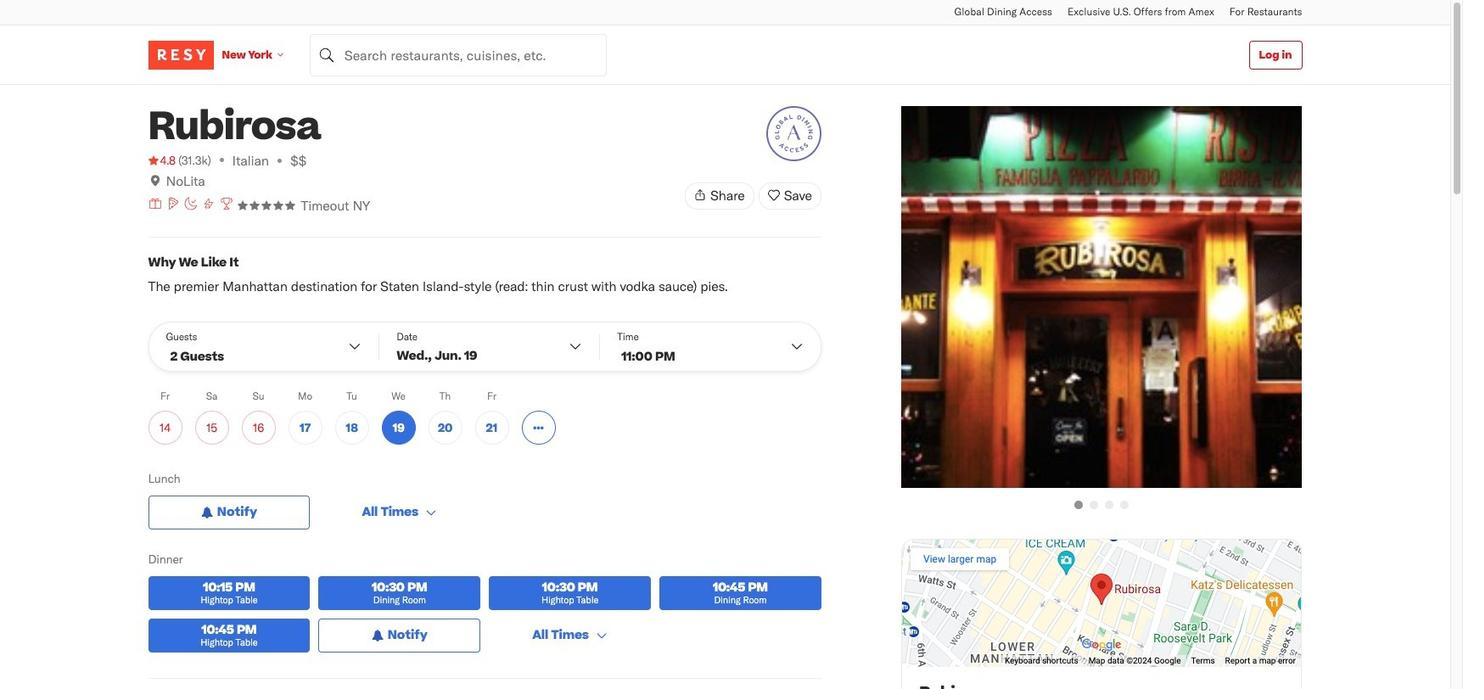 Task type: locate. For each thing, give the bounding box(es) containing it.
Search restaurants, cuisines, etc. text field
[[310, 34, 607, 76]]

None field
[[310, 34, 607, 76]]



Task type: describe. For each thing, give the bounding box(es) containing it.
5.0 out of 5 stars image
[[237, 200, 297, 211]]

4.8 out of 5 stars image
[[148, 152, 176, 169]]



